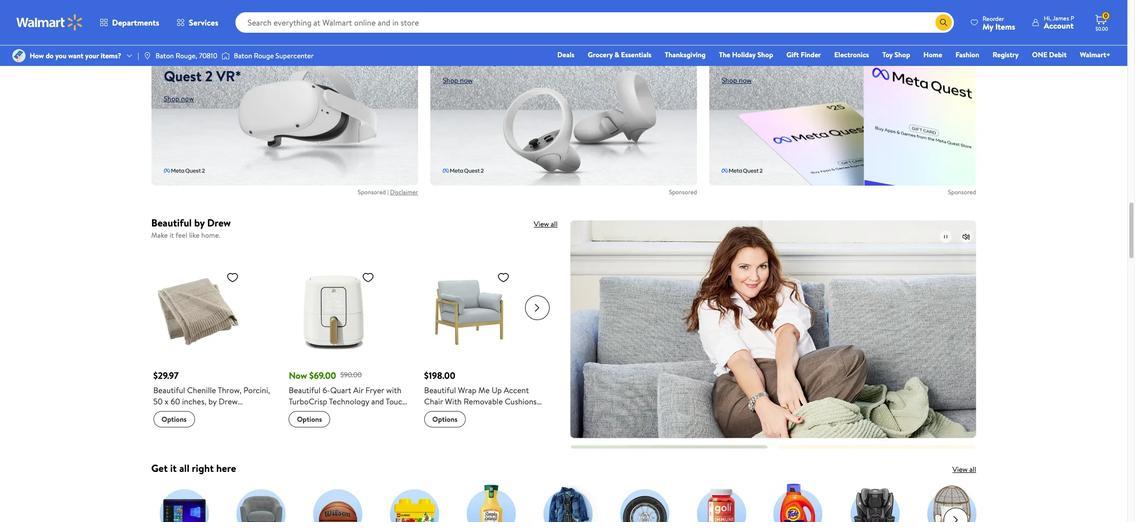 Task type: locate. For each thing, give the bounding box(es) containing it.
by up "like"
[[194, 216, 205, 230]]

view all link for next slide for departmentsgrid list "icon"
[[953, 465, 977, 475]]

options down 60
[[162, 415, 187, 425]]

view all
[[534, 219, 558, 230], [953, 465, 977, 475]]

grocery & essentials link
[[584, 49, 657, 60]]

supercenter
[[276, 51, 314, 61]]

shop
[[758, 50, 774, 60], [895, 50, 911, 60]]

1 horizontal spatial sponsored
[[670, 188, 698, 197]]

1 options link from the left
[[153, 412, 195, 428]]

barrymore down chenille
[[153, 407, 191, 419]]

sponsored | disclaimer
[[358, 188, 418, 197]]

how do you want your items?
[[30, 51, 121, 61]]

3 options from the left
[[433, 415, 458, 425]]

 image down departments in the top of the page
[[143, 52, 152, 60]]

and
[[372, 396, 384, 407]]

1 horizontal spatial product group
[[289, 247, 410, 444]]

for
[[187, 15, 200, 29]]

chenille
[[187, 385, 216, 396]]

1 horizontal spatial all
[[551, 219, 558, 230]]

6-
[[323, 385, 330, 396]]

beautiful down $198.00
[[424, 385, 456, 396]]

up
[[492, 385, 502, 396]]

2 vertical spatial drew
[[289, 419, 308, 430]]

0 horizontal spatial options link
[[153, 412, 195, 428]]

james
[[1053, 14, 1070, 23]]

1 horizontal spatial view all link
[[953, 465, 977, 475]]

1 horizontal spatial view all
[[953, 465, 977, 475]]

3 options link from the left
[[424, 412, 466, 428]]

1 baton from the left
[[156, 51, 174, 61]]

by right inches,
[[209, 396, 217, 407]]

it inside beautiful by drew make it feel like home.
[[170, 231, 174, 241]]

rouge
[[254, 51, 274, 61]]

you right do
[[55, 51, 67, 61]]

1 vertical spatial drew
[[219, 396, 238, 407]]

2 horizontal spatial sponsored
[[949, 188, 977, 197]]

cushions
[[505, 396, 537, 407]]

drew down turbocrisp
[[289, 419, 308, 430]]

0 horizontal spatial options
[[162, 415, 187, 425]]

white
[[354, 407, 375, 419]]

drew up home.
[[207, 216, 231, 230]]

drew right chenille
[[219, 396, 238, 407]]

options down turbocrisp
[[297, 415, 322, 425]]

1 options from the left
[[162, 415, 187, 425]]

0 horizontal spatial sponsored
[[358, 188, 386, 197]]

you
[[202, 15, 218, 29], [55, 51, 67, 61]]

view all link for next slide for hero3across list icon
[[534, 219, 558, 230]]

the holiday shop
[[720, 50, 774, 60]]

the holiday shop link
[[715, 49, 778, 60]]

options link
[[153, 412, 195, 428], [289, 412, 331, 428], [424, 412, 466, 428]]

gift finder
[[787, 50, 822, 60]]

view all for next slide for departmentsgrid list "icon"
[[953, 465, 977, 475]]

reorder my items
[[983, 14, 1016, 32]]

0 $0.00
[[1096, 11, 1109, 32]]

0 vertical spatial it
[[170, 231, 174, 241]]

2 product group from the left
[[289, 247, 410, 444]]

one debit link
[[1028, 49, 1072, 60]]

fashion
[[956, 50, 980, 60]]

baton left rouge,
[[156, 51, 174, 61]]

by left drew,
[[424, 407, 433, 419]]

1 horizontal spatial view
[[953, 465, 968, 475]]

1 vertical spatial view
[[953, 465, 968, 475]]

barrymore
[[153, 407, 191, 419], [310, 419, 348, 430]]

options link down turbocrisp
[[289, 412, 331, 428]]

2 horizontal spatial all
[[970, 465, 977, 475]]

options link for $198.00
[[424, 412, 466, 428]]

baton
[[156, 51, 174, 61], [234, 51, 252, 61]]

the
[[720, 50, 731, 60]]

beautiful wrap me up accent chair with removable cushions by drew, cornflower blue image
[[424, 267, 514, 357]]

2 options from the left
[[297, 415, 322, 425]]

disclaimer button
[[390, 188, 418, 197]]

product group containing now $69.00
[[289, 247, 410, 444]]

1 horizontal spatial baton
[[234, 51, 252, 61]]

1 horizontal spatial barrymore
[[310, 419, 348, 430]]

beautiful
[[151, 216, 192, 230], [153, 385, 185, 396], [289, 385, 321, 396], [424, 385, 456, 396]]

0 horizontal spatial  image
[[143, 52, 152, 60]]

with
[[445, 396, 462, 407]]

here
[[216, 462, 236, 476]]

get it all right here
[[151, 462, 236, 476]]

1 vertical spatial view all
[[953, 465, 977, 475]]

electronics
[[835, 50, 870, 60]]

options link down 60
[[153, 412, 195, 428]]

0 vertical spatial |
[[138, 51, 139, 61]]

0 horizontal spatial |
[[138, 51, 139, 61]]

options inside $198.00 beautiful wrap me up accent chair with removable cushions by drew, cornflower blue options
[[433, 415, 458, 425]]

one debit
[[1033, 50, 1068, 60]]

 image for baton rouge, 70810
[[143, 52, 152, 60]]

throw,
[[218, 385, 242, 396]]

get
[[151, 462, 168, 476]]

0 vertical spatial view all
[[534, 219, 558, 230]]

it
[[170, 231, 174, 241], [170, 462, 177, 476]]

50
[[153, 396, 163, 407]]

1 horizontal spatial you
[[202, 15, 218, 29]]

0 horizontal spatial baton
[[156, 51, 174, 61]]

1 vertical spatial view all link
[[953, 465, 977, 475]]

technology
[[329, 396, 370, 407]]

1 product group from the left
[[153, 247, 275, 444]]

0 horizontal spatial you
[[55, 51, 67, 61]]

0 vertical spatial view
[[534, 219, 549, 230]]

0 horizontal spatial view all
[[534, 219, 558, 230]]

$90.00
[[341, 370, 362, 381]]

2 shop from the left
[[895, 50, 911, 60]]

0 vertical spatial drew
[[207, 216, 231, 230]]

all for next slide for hero3across list icon
[[551, 219, 558, 230]]

thanksgiving
[[665, 50, 706, 60]]

beautiful down now
[[289, 385, 321, 396]]

options inside options link
[[297, 415, 322, 425]]

now $69.00 $90.00 beautiful 6-quart air fryer with turbocrisp technology and touch- activated display, white icing by drew barrymore
[[289, 370, 410, 430]]

1 horizontal spatial shop
[[895, 50, 911, 60]]

1 vertical spatial it
[[170, 462, 177, 476]]

2 horizontal spatial options
[[433, 415, 458, 425]]

you right for
[[202, 15, 218, 29]]

1 horizontal spatial options
[[297, 415, 322, 425]]

1 horizontal spatial  image
[[222, 51, 230, 61]]

home.
[[201, 231, 220, 241]]

options down with in the left of the page
[[433, 415, 458, 425]]

view for next slide for departmentsgrid list "icon"
[[953, 465, 968, 475]]

it right the get
[[170, 462, 177, 476]]

you for for
[[202, 15, 218, 29]]

by right icing
[[396, 407, 404, 419]]

1 vertical spatial you
[[55, 51, 67, 61]]

electronics link
[[830, 49, 874, 60]]

your
[[85, 51, 99, 61]]

 image for baton rouge supercenter
[[222, 51, 230, 61]]

now
[[289, 370, 307, 382]]

1 horizontal spatial options link
[[289, 412, 331, 428]]

view
[[534, 219, 549, 230], [953, 465, 968, 475]]

2 baton from the left
[[234, 51, 252, 61]]

Search search field
[[235, 12, 955, 33]]

options
[[162, 415, 187, 425], [297, 415, 322, 425], [433, 415, 458, 425]]

p
[[1071, 14, 1075, 23]]

holiday
[[733, 50, 756, 60]]

 image
[[222, 51, 230, 61], [143, 52, 152, 60]]

0 vertical spatial you
[[202, 15, 218, 29]]

toy shop
[[883, 50, 911, 60]]

barrymore down technology
[[310, 419, 348, 430]]

fryer
[[366, 385, 385, 396]]

view all link
[[534, 219, 558, 230], [953, 465, 977, 475]]

 image right 70810
[[222, 51, 230, 61]]

| right items?
[[138, 51, 139, 61]]

baton rouge, 70810
[[156, 51, 218, 61]]

home link
[[920, 49, 948, 60]]

view beautiful by drew. make it feel like home., pause video image
[[940, 231, 952, 243]]

2 horizontal spatial options link
[[424, 412, 466, 428]]

beautiful inside now $69.00 $90.00 beautiful 6-quart air fryer with turbocrisp technology and touch- activated display, white icing by drew barrymore
[[289, 385, 321, 396]]

2 horizontal spatial product group
[[424, 247, 546, 444]]

2 sponsored from the left
[[670, 188, 698, 197]]

baton left rouge
[[234, 51, 252, 61]]

beautiful down $29.97
[[153, 385, 185, 396]]

it left the feel
[[170, 231, 174, 241]]

essentials
[[622, 50, 652, 60]]

turbocrisp
[[289, 396, 328, 407]]

0 horizontal spatial product group
[[153, 247, 275, 444]]

all for next slide for departmentsgrid list "icon"
[[970, 465, 977, 475]]

3 sponsored from the left
[[949, 188, 977, 197]]

product group
[[153, 247, 275, 444], [289, 247, 410, 444], [424, 247, 546, 444]]

baton for baton rouge supercenter
[[234, 51, 252, 61]]

0 horizontal spatial shop
[[758, 50, 774, 60]]

1 vertical spatial |
[[388, 188, 389, 197]]

options link down with in the left of the page
[[424, 412, 466, 428]]

like
[[189, 231, 200, 241]]

rouge,
[[176, 51, 197, 61]]

shop right holiday
[[758, 50, 774, 60]]

view all for next slide for hero3across list icon
[[534, 219, 558, 230]]

3 product group from the left
[[424, 247, 546, 444]]

me
[[479, 385, 490, 396]]

0 vertical spatial view all link
[[534, 219, 558, 230]]

0 horizontal spatial barrymore
[[153, 407, 191, 419]]

beautiful up the feel
[[151, 216, 192, 230]]

removable
[[464, 396, 503, 407]]

0 horizontal spatial view
[[534, 219, 549, 230]]

by inside $198.00 beautiful wrap me up accent chair with removable cushions by drew, cornflower blue options
[[424, 407, 433, 419]]

add to favorites list, beautiful chenille throw, porcini, 50 x 60 inches, by drew barrymore image
[[227, 271, 239, 284]]

shop right 'toy'
[[895, 50, 911, 60]]

0 horizontal spatial view all link
[[534, 219, 558, 230]]

deals
[[558, 50, 575, 60]]

| left disclaimer button
[[388, 188, 389, 197]]

 image
[[12, 49, 26, 62]]

debit
[[1050, 50, 1068, 60]]

cornflower
[[458, 407, 498, 419]]

product group containing $29.97
[[153, 247, 275, 444]]



Task type: describe. For each thing, give the bounding box(es) containing it.
beautiful by drew make it feel like home.
[[151, 216, 231, 241]]

drew inside beautiful by drew make it feel like home.
[[207, 216, 231, 230]]

hi, james p account
[[1045, 14, 1075, 31]]

air
[[354, 385, 364, 396]]

&
[[615, 50, 620, 60]]

barrymore inside now $69.00 $90.00 beautiful 6-quart air fryer with turbocrisp technology and touch- activated display, white icing by drew barrymore
[[310, 419, 348, 430]]

deals link
[[553, 49, 580, 60]]

inches,
[[182, 396, 207, 407]]

services button
[[168, 10, 227, 35]]

$29.97 beautiful chenille throw, porcini, 50 x 60 inches, by drew barrymore options
[[153, 370, 270, 425]]

$198.00 beautiful wrap me up accent chair with removable cushions by drew, cornflower blue options
[[424, 370, 537, 425]]

beautiful inside '$29.97 beautiful chenille throw, porcini, 50 x 60 inches, by drew barrymore options'
[[153, 385, 185, 396]]

gift finder link
[[783, 49, 826, 60]]

options inside '$29.97 beautiful chenille throw, porcini, 50 x 60 inches, by drew barrymore options'
[[162, 415, 187, 425]]

wrap
[[458, 385, 477, 396]]

quart
[[330, 385, 352, 396]]

beautiful chenille throw, porcini, 50 x 60 inches, by drew barrymore image
[[153, 267, 243, 357]]

brands
[[153, 15, 184, 29]]

$198.00
[[424, 370, 456, 382]]

toy shop link
[[878, 49, 916, 60]]

beautiful 6-quart air fryer with turbocrisp technology and touch-activated display, white icing by drew barrymore image
[[289, 267, 379, 357]]

gift
[[787, 50, 800, 60]]

walmart+ link
[[1076, 49, 1116, 60]]

next slide for departmentsgrid list image
[[944, 509, 969, 523]]

departments button
[[91, 10, 168, 35]]

$29.97
[[153, 370, 179, 382]]

thanksgiving link
[[661, 49, 711, 60]]

search icon image
[[940, 18, 948, 27]]

disclaimer
[[390, 188, 418, 197]]

beautiful inside $198.00 beautiful wrap me up accent chair with removable cushions by drew, cornflower blue options
[[424, 385, 456, 396]]

product group containing $198.00
[[424, 247, 546, 444]]

2 options link from the left
[[289, 412, 331, 428]]

0 horizontal spatial all
[[179, 462, 190, 476]]

view for next slide for hero3across list icon
[[534, 219, 549, 230]]

items
[[996, 21, 1016, 32]]

60
[[171, 396, 180, 407]]

x
[[165, 396, 169, 407]]

with
[[387, 385, 402, 396]]

departments
[[112, 17, 159, 28]]

touch-
[[386, 396, 410, 407]]

toy
[[883, 50, 893, 60]]

0
[[1105, 11, 1109, 20]]

brands for you
[[153, 15, 218, 29]]

grocery
[[588, 50, 613, 60]]

by inside '$29.97 beautiful chenille throw, porcini, 50 x 60 inches, by drew barrymore options'
[[209, 396, 217, 407]]

grocery & essentials
[[588, 50, 652, 60]]

how
[[30, 51, 44, 61]]

$69.00
[[309, 370, 336, 382]]

70810
[[199, 51, 218, 61]]

beautiful inside beautiful by drew make it feel like home.
[[151, 216, 192, 230]]

activated
[[289, 407, 323, 419]]

by inside beautiful by drew make it feel like home.
[[194, 216, 205, 230]]

you for do
[[55, 51, 67, 61]]

porcini,
[[244, 385, 270, 396]]

registry
[[993, 50, 1020, 60]]

feel
[[176, 231, 187, 241]]

Walmart Site-Wide search field
[[235, 12, 955, 33]]

next slide for hero3across list image
[[525, 296, 550, 320]]

right
[[192, 462, 214, 476]]

1 sponsored from the left
[[358, 188, 386, 197]]

1 shop from the left
[[758, 50, 774, 60]]

one
[[1033, 50, 1048, 60]]

blue
[[500, 407, 516, 419]]

icing
[[377, 407, 394, 419]]

do
[[46, 51, 54, 61]]

services
[[189, 17, 219, 28]]

account
[[1045, 20, 1075, 31]]

baton rouge supercenter
[[234, 51, 314, 61]]

drew inside '$29.97 beautiful chenille throw, porcini, 50 x 60 inches, by drew barrymore options'
[[219, 396, 238, 407]]

options link for $29.97
[[153, 412, 195, 428]]

make
[[151, 231, 168, 241]]

finder
[[801, 50, 822, 60]]

display,
[[325, 407, 352, 419]]

drew,
[[435, 407, 456, 419]]

walmart+
[[1081, 50, 1111, 60]]

reorder
[[983, 14, 1005, 23]]

by inside now $69.00 $90.00 beautiful 6-quart air fryer with turbocrisp technology and touch- activated display, white icing by drew barrymore
[[396, 407, 404, 419]]

add to favorites list, beautiful 6-quart air fryer with turbocrisp technology and touch-activated display, white icing by drew barrymore image
[[362, 271, 374, 284]]

walmart image
[[16, 14, 83, 31]]

barrymore inside '$29.97 beautiful chenille throw, porcini, 50 x 60 inches, by drew barrymore options'
[[153, 407, 191, 419]]

add to favorites list, beautiful wrap me up accent chair with removable cushions by drew, cornflower blue image
[[498, 271, 510, 284]]

1 horizontal spatial |
[[388, 188, 389, 197]]

items?
[[101, 51, 121, 61]]

home
[[924, 50, 943, 60]]

$0.00
[[1096, 25, 1109, 32]]

view beautiful by drew. make it feel like home., unmute video image
[[961, 231, 973, 243]]

fashion link
[[952, 49, 985, 60]]

hi,
[[1045, 14, 1052, 23]]

my
[[983, 21, 994, 32]]

drew inside now $69.00 $90.00 beautiful 6-quart air fryer with turbocrisp technology and touch- activated display, white icing by drew barrymore
[[289, 419, 308, 430]]

baton for baton rouge, 70810
[[156, 51, 174, 61]]

want
[[68, 51, 83, 61]]

accent
[[504, 385, 529, 396]]



Task type: vqa. For each thing, say whether or not it's contained in the screenshot.
$13.50 (98.0 ¢/LB)
no



